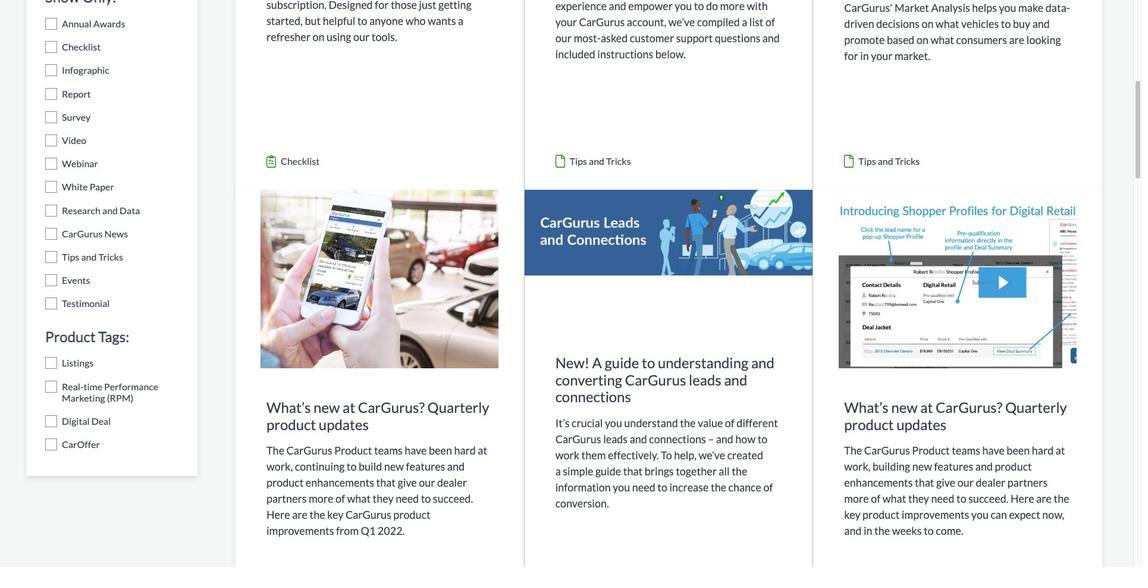 Task type: describe. For each thing, give the bounding box(es) containing it.
cargurus inside 'the cargurus product teams have been hard at work, building new features and product enhancements that give our dealer partners more of what they need to succeed. here are the key product improvements you can expect now, and in the weeks to come.'
[[865, 444, 911, 457]]

product up weeks
[[863, 509, 900, 522]]

understand
[[625, 417, 679, 430]]

looking
[[1027, 33, 1062, 46]]

what's new at cargurus? quarterly product updates for features
[[845, 399, 1068, 433]]

of inside 'the cargurus product teams have been hard at work, building new features and product enhancements that give our dealer partners more of what they need to succeed. here are the key product improvements you can expect now, and in the weeks to come.'
[[872, 493, 881, 506]]

1 vertical spatial on
[[917, 33, 929, 46]]

based
[[887, 33, 915, 46]]

here inside the cargurus product teams have been hard at work, continuing to build new features and product enhancements that give our dealer partners more of what they need to succeed. here are the key cargurus product improvements from q1 2022.
[[267, 509, 290, 522]]

features inside 'the cargurus product teams have been hard at work, building new features and product enhancements that give our dealer partners more of what they need to succeed. here are the key product improvements you can expect now, and in the weeks to come.'
[[935, 460, 974, 473]]

driven
[[845, 17, 875, 30]]

hard for features
[[454, 444, 476, 457]]

partners inside 'the cargurus product teams have been hard at work, building new features and product enhancements that give our dealer partners more of what they need to succeed. here are the key product improvements you can expect now, and in the weeks to come.'
[[1008, 476, 1048, 490]]

to
[[661, 449, 673, 462]]

new inside the cargurus product teams have been hard at work, continuing to build new features and product enhancements that give our dealer partners more of what they need to succeed. here are the key cargurus product improvements from q1 2022.
[[384, 460, 404, 473]]

caroffer
[[62, 439, 100, 450]]

what inside the cargurus product teams have been hard at work, continuing to build new features and product enhancements that give our dealer partners more of what they need to succeed. here are the key cargurus product improvements from q1 2022.
[[347, 493, 371, 506]]

continuing
[[295, 460, 345, 473]]

partners inside the cargurus product teams have been hard at work, continuing to build new features and product enhancements that give our dealer partners more of what they need to succeed. here are the key cargurus product improvements from q1 2022.
[[267, 493, 307, 506]]

quarterly for the cargurus product teams have been hard at work, continuing to build new features and product enhancements that give our dealer partners more of what they need to succeed. here are the key cargurus product improvements from q1 2022.
[[428, 399, 490, 416]]

are inside the cargurus' market analysis helps you make data- driven decisions on what vehicles to buy and promote based on what consumers are looking for in your market.
[[1010, 33, 1025, 46]]

paper
[[90, 181, 114, 193]]

build
[[359, 460, 382, 473]]

helps
[[973, 1, 998, 14]]

connections inside it's crucial you understand the value of different cargurus leads and connections – and how to work them effectively. to help, we've created a simple guide that brings together all the information you need to increase the chance of conversion.
[[650, 433, 706, 446]]

here inside 'the cargurus product teams have been hard at work, building new features and product enhancements that give our dealer partners more of what they need to succeed. here are the key product improvements you can expect now, and in the weeks to come.'
[[1011, 493, 1035, 506]]

them
[[582, 449, 606, 462]]

connections inside new! a guide to understanding and converting cargurus leads and connections
[[556, 388, 632, 406]]

news
[[104, 228, 128, 239]]

can
[[991, 509, 1008, 522]]

succeed. inside 'the cargurus product teams have been hard at work, building new features and product enhancements that give our dealer partners more of what they need to succeed. here are the key product improvements you can expect now, and in the weeks to come.'
[[969, 493, 1009, 506]]

teams for build
[[374, 444, 403, 457]]

marketing
[[62, 392, 105, 403]]

converting
[[556, 371, 623, 388]]

quarterly for the cargurus product teams have been hard at work, building new features and product enhancements that give our dealer partners more of what they need to succeed. here are the key product improvements you can expect now, and in the weeks to come.
[[1006, 399, 1068, 416]]

and inside the cargurus' market analysis helps you make data- driven decisions on what vehicles to buy and promote based on what consumers are looking for in your market.
[[1033, 17, 1051, 30]]

work
[[556, 449, 580, 462]]

we've
[[699, 449, 726, 462]]

the for the cargurus product teams have been hard at work, continuing to build new features and product enhancements that give our dealer partners more of what they need to succeed. here are the key cargurus product improvements from q1 2022.
[[267, 444, 285, 457]]

different
[[737, 417, 779, 430]]

2022.
[[378, 525, 405, 538]]

updates for new
[[897, 416, 947, 433]]

more inside 'the cargurus product teams have been hard at work, building new features and product enhancements that give our dealer partners more of what they need to succeed. here are the key product improvements you can expect now, and in the weeks to come.'
[[845, 493, 870, 506]]

it's crucial you understand the value of different cargurus leads and connections – and how to work them effectively. to help, we've created a simple guide that brings together all the information you need to increase the chance of conversion.
[[556, 417, 779, 510]]

are inside 'the cargurus product teams have been hard at work, building new features and product enhancements that give our dealer partners more of what they need to succeed. here are the key product improvements you can expect now, and in the weeks to come.'
[[1037, 493, 1052, 506]]

research and data
[[62, 205, 140, 216]]

deal
[[91, 415, 111, 427]]

weeks
[[893, 525, 922, 538]]

they inside 'the cargurus product teams have been hard at work, building new features and product enhancements that give our dealer partners more of what they need to succeed. here are the key product improvements you can expect now, and in the weeks to come.'
[[909, 493, 930, 506]]

consumers
[[957, 33, 1008, 46]]

white
[[62, 181, 88, 193]]

a simple
[[556, 465, 594, 478]]

crucial
[[572, 417, 603, 430]]

q1
[[361, 525, 376, 538]]

conversion.
[[556, 497, 609, 510]]

now,
[[1043, 509, 1065, 522]]

image to illustrate article content image for connections
[[525, 190, 813, 324]]

increase
[[670, 481, 709, 494]]

you inside 'the cargurus product teams have been hard at work, building new features and product enhancements that give our dealer partners more of what they need to succeed. here are the key product improvements you can expect now, and in the weeks to come.'
[[972, 509, 989, 522]]

1 horizontal spatial tips and tricks
[[570, 155, 631, 167]]

to inside the cargurus' market analysis helps you make data- driven decisions on what vehicles to buy and promote based on what consumers are looking for in your market.
[[1002, 17, 1012, 30]]

succeed. inside the cargurus product teams have been hard at work, continuing to build new features and product enhancements that give our dealer partners more of what they need to succeed. here are the key cargurus product improvements from q1 2022.
[[433, 493, 473, 506]]

our inside 'the cargurus product teams have been hard at work, building new features and product enhancements that give our dealer partners more of what they need to succeed. here are the key product improvements you can expect now, and in the weeks to come.'
[[958, 476, 974, 490]]

the up now,
[[1054, 493, 1070, 506]]

real-time performance marketing (rpm)
[[62, 381, 158, 403]]

the inside the cargurus product teams have been hard at work, continuing to build new features and product enhancements that give our dealer partners more of what they need to succeed. here are the key cargurus product improvements from q1 2022.
[[310, 509, 325, 522]]

1 horizontal spatial tricks
[[607, 155, 631, 167]]

in inside the cargurus' market analysis helps you make data- driven decisions on what vehicles to buy and promote based on what consumers are looking for in your market.
[[861, 49, 870, 62]]

image to illustrate article content image for features
[[814, 190, 1103, 368]]

annual awards
[[62, 18, 125, 29]]

need inside 'the cargurus product teams have been hard at work, building new features and product enhancements that give our dealer partners more of what they need to succeed. here are the key product improvements you can expect now, and in the weeks to come.'
[[932, 493, 955, 506]]

your
[[872, 49, 893, 62]]

promote
[[845, 33, 885, 46]]

teams for features
[[953, 444, 981, 457]]

expect
[[1010, 509, 1041, 522]]

guide
[[605, 354, 640, 371]]

information
[[556, 481, 611, 494]]

that inside the cargurus product teams have been hard at work, continuing to build new features and product enhancements that give our dealer partners more of what they need to succeed. here are the key cargurus product improvements from q1 2022.
[[376, 476, 396, 490]]

infographic
[[62, 65, 109, 76]]

what's for the cargurus product teams have been hard at work, building new features and product enhancements that give our dealer partners more of what they need to succeed. here are the key product improvements you can expect now, and in the weeks to come.
[[845, 399, 889, 416]]

0 vertical spatial on
[[922, 17, 934, 30]]

cargurus down research
[[62, 228, 103, 239]]

the cargurus product teams have been hard at work, continuing to build new features and product enhancements that give our dealer partners more of what they need to succeed. here are the key cargurus product improvements from q1 2022.
[[267, 444, 488, 538]]

leads inside new! a guide to understanding and converting cargurus leads and connections
[[689, 371, 722, 388]]

make
[[1019, 1, 1044, 14]]

(rpm)
[[107, 392, 133, 403]]

market.
[[895, 49, 931, 62]]

are inside the cargurus product teams have been hard at work, continuing to build new features and product enhancements that give our dealer partners more of what they need to succeed. here are the key cargurus product improvements from q1 2022.
[[292, 509, 308, 522]]

data
[[120, 205, 140, 216]]

0 horizontal spatial tips
[[62, 251, 79, 262]]

0 horizontal spatial tricks
[[98, 251, 123, 262]]

understanding
[[658, 354, 749, 371]]

dealer inside 'the cargurus product teams have been hard at work, building new features and product enhancements that give our dealer partners more of what they need to succeed. here are the key product improvements you can expect now, and in the weeks to come.'
[[976, 476, 1006, 490]]

and inside the cargurus product teams have been hard at work, continuing to build new features and product enhancements that give our dealer partners more of what they need to succeed. here are the key cargurus product improvements from q1 2022.
[[448, 460, 465, 473]]

cargurus up q1
[[346, 509, 392, 522]]

vehicles
[[962, 17, 1000, 30]]

0 horizontal spatial tips and tricks
[[62, 251, 123, 262]]

the for the cargurus product teams have been hard at work, building new features and product enhancements that give our dealer partners more of what they need to succeed. here are the key product improvements you can expect now, and in the weeks to come.
[[845, 444, 863, 457]]

our inside the cargurus product teams have been hard at work, continuing to build new features and product enhancements that give our dealer partners more of what they need to succeed. here are the key cargurus product improvements from q1 2022.
[[419, 476, 435, 490]]

what's new at cargurus? quarterly product updates for build
[[267, 399, 490, 433]]

image to illustrate article content image for build
[[236, 190, 524, 368]]

events
[[62, 275, 90, 286]]

tags:
[[98, 328, 129, 345]]

to inside new! a guide to understanding and converting cargurus leads and connections
[[642, 354, 656, 371]]

report
[[62, 88, 91, 99]]

have for product
[[983, 444, 1005, 457]]

cargurus up continuing
[[287, 444, 332, 457]]

listings
[[62, 357, 94, 369]]

1 horizontal spatial checklist
[[281, 155, 320, 167]]

at inside 'the cargurus product teams have been hard at work, building new features and product enhancements that give our dealer partners more of what they need to succeed. here are the key product improvements you can expect now, and in the weeks to come.'
[[1056, 444, 1066, 457]]

effectively.
[[608, 449, 659, 462]]

–
[[708, 433, 714, 446]]

0 horizontal spatial checklist
[[62, 41, 101, 53]]

dealer inside the cargurus product teams have been hard at work, continuing to build new features and product enhancements that give our dealer partners more of what they need to succeed. here are the key cargurus product improvements from q1 2022.
[[437, 476, 467, 490]]

new!
[[556, 354, 590, 371]]

guide that
[[596, 465, 643, 478]]



Task type: locate. For each thing, give the bounding box(es) containing it.
for
[[845, 49, 859, 62]]

0 vertical spatial checklist
[[62, 41, 101, 53]]

2 what's from the left
[[845, 399, 889, 416]]

1 horizontal spatial partners
[[1008, 476, 1048, 490]]

data-
[[1046, 1, 1071, 14]]

are down continuing
[[292, 509, 308, 522]]

enhancements
[[306, 476, 374, 490], [845, 476, 913, 490]]

have inside 'the cargurus product teams have been hard at work, building new features and product enhancements that give our dealer partners more of what they need to succeed. here are the key product improvements you can expect now, and in the weeks to come.'
[[983, 444, 1005, 457]]

0 horizontal spatial key
[[327, 509, 344, 522]]

2 horizontal spatial tips
[[859, 155, 877, 167]]

updates up building
[[897, 416, 947, 433]]

0 vertical spatial partners
[[1008, 476, 1048, 490]]

improvements up come.
[[902, 509, 970, 522]]

1 dealer from the left
[[437, 476, 467, 490]]

tips and tricks
[[570, 155, 631, 167], [859, 155, 920, 167], [62, 251, 123, 262]]

teams
[[374, 444, 403, 457], [953, 444, 981, 457]]

you
[[1000, 1, 1017, 14], [605, 417, 623, 430], [613, 481, 631, 494], [972, 509, 989, 522]]

2 horizontal spatial need
[[932, 493, 955, 506]]

key
[[327, 509, 344, 522], [845, 509, 861, 522]]

1 vertical spatial here
[[267, 509, 290, 522]]

give up 2022.
[[398, 476, 417, 490]]

1 horizontal spatial are
[[1010, 33, 1025, 46]]

time
[[84, 381, 102, 392]]

new inside 'the cargurus product teams have been hard at work, building new features and product enhancements that give our dealer partners more of what they need to succeed. here are the key product improvements you can expect now, and in the weeks to come.'
[[913, 460, 933, 473]]

0 horizontal spatial enhancements
[[306, 476, 374, 490]]

enhancements down building
[[845, 476, 913, 490]]

that
[[376, 476, 396, 490], [915, 476, 935, 490]]

the down continuing
[[310, 509, 325, 522]]

they up weeks
[[909, 493, 930, 506]]

connections up "help,"
[[650, 433, 706, 446]]

on
[[922, 17, 934, 30], [917, 33, 929, 46]]

value
[[698, 417, 723, 430]]

0 horizontal spatial here
[[267, 509, 290, 522]]

0 horizontal spatial cargurus?
[[358, 399, 425, 416]]

1 horizontal spatial hard
[[1033, 444, 1054, 457]]

1 horizontal spatial enhancements
[[845, 476, 913, 490]]

work, for continuing
[[267, 460, 293, 473]]

1 enhancements from the left
[[306, 476, 374, 490]]

more inside the cargurus product teams have been hard at work, continuing to build new features and product enhancements that give our dealer partners more of what they need to succeed. here are the key cargurus product improvements from q1 2022.
[[309, 493, 334, 506]]

digital deal
[[62, 415, 111, 427]]

give inside the cargurus product teams have been hard at work, continuing to build new features and product enhancements that give our dealer partners more of what they need to succeed. here are the key cargurus product improvements from q1 2022.
[[398, 476, 417, 490]]

0 horizontal spatial work,
[[267, 460, 293, 473]]

2 they from the left
[[909, 493, 930, 506]]

1 horizontal spatial have
[[983, 444, 1005, 457]]

2 teams from the left
[[953, 444, 981, 457]]

of right value
[[726, 417, 735, 430]]

work,
[[267, 460, 293, 473], [845, 460, 871, 473]]

0 vertical spatial improvements
[[902, 509, 970, 522]]

awards
[[93, 18, 125, 29]]

key inside 'the cargurus product teams have been hard at work, building new features and product enhancements that give our dealer partners more of what they need to succeed. here are the key product improvements you can expect now, and in the weeks to come.'
[[845, 509, 861, 522]]

1 vertical spatial partners
[[267, 493, 307, 506]]

1 features from the left
[[406, 460, 445, 473]]

0 horizontal spatial have
[[405, 444, 427, 457]]

1 teams from the left
[[374, 444, 403, 457]]

product for the cargurus product teams have been hard at work, building new features and product enhancements that give our dealer partners more of what they need to succeed. here are the key product improvements you can expect now, and in the weeks to come.
[[913, 444, 951, 457]]

features inside the cargurus product teams have been hard at work, continuing to build new features and product enhancements that give our dealer partners more of what they need to succeed. here are the key cargurus product improvements from q1 2022.
[[406, 460, 445, 473]]

1 vertical spatial in
[[864, 525, 873, 538]]

research
[[62, 205, 101, 216]]

1 work, from the left
[[267, 460, 293, 473]]

1 horizontal spatial product
[[335, 444, 372, 457]]

0 vertical spatial here
[[1011, 493, 1035, 506]]

2 the from the left
[[845, 444, 863, 457]]

product up building
[[845, 416, 894, 433]]

cargurus? for new
[[358, 399, 425, 416]]

been for product
[[1007, 444, 1031, 457]]

hard for product
[[1033, 444, 1054, 457]]

1 horizontal spatial our
[[958, 476, 974, 490]]

of inside the cargurus product teams have been hard at work, continuing to build new features and product enhancements that give our dealer partners more of what they need to succeed. here are the key cargurus product improvements from q1 2022.
[[336, 493, 345, 506]]

have
[[405, 444, 427, 457], [983, 444, 1005, 457]]

here
[[1011, 493, 1035, 506], [267, 509, 290, 522]]

how
[[736, 433, 756, 446]]

1 hard from the left
[[454, 444, 476, 457]]

1 horizontal spatial what's
[[845, 399, 889, 416]]

0 horizontal spatial more
[[309, 493, 334, 506]]

enhancements inside 'the cargurus product teams have been hard at work, building new features and product enhancements that give our dealer partners more of what they need to succeed. here are the key product improvements you can expect now, and in the weeks to come.'
[[845, 476, 913, 490]]

at inside the cargurus product teams have been hard at work, continuing to build new features and product enhancements that give our dealer partners more of what they need to succeed. here are the key cargurus product improvements from q1 2022.
[[478, 444, 488, 457]]

product tags:
[[45, 328, 129, 345]]

2 enhancements from the left
[[845, 476, 913, 490]]

0 horizontal spatial updates
[[319, 416, 369, 433]]

0 horizontal spatial what's new at cargurus? quarterly product updates
[[267, 399, 490, 433]]

0 horizontal spatial quarterly
[[428, 399, 490, 416]]

that up weeks
[[915, 476, 935, 490]]

1 that from the left
[[376, 476, 396, 490]]

you left can
[[972, 509, 989, 522]]

are
[[1010, 33, 1025, 46], [1037, 493, 1052, 506], [292, 509, 308, 522]]

2 cargurus? from the left
[[936, 399, 1003, 416]]

1 horizontal spatial more
[[845, 493, 870, 506]]

2 dealer from the left
[[976, 476, 1006, 490]]

0 vertical spatial connections
[[556, 388, 632, 406]]

improvements inside the cargurus product teams have been hard at work, continuing to build new features and product enhancements that give our dealer partners more of what they need to succeed. here are the key cargurus product improvements from q1 2022.
[[267, 525, 334, 538]]

1 horizontal spatial tips
[[570, 155, 588, 167]]

improvements
[[902, 509, 970, 522], [267, 525, 334, 538]]

0 horizontal spatial need
[[396, 493, 419, 506]]

1 horizontal spatial dealer
[[976, 476, 1006, 490]]

performance
[[104, 381, 158, 392]]

digital
[[62, 415, 90, 427]]

partners
[[1008, 476, 1048, 490], [267, 493, 307, 506]]

2 features from the left
[[935, 460, 974, 473]]

0 horizontal spatial hard
[[454, 444, 476, 457]]

from
[[336, 525, 359, 538]]

that inside 'the cargurus product teams have been hard at work, building new features and product enhancements that give our dealer partners more of what they need to succeed. here are the key product improvements you can expect now, and in the weeks to come.'
[[915, 476, 935, 490]]

partners up expect
[[1008, 476, 1048, 490]]

image to illustrate article content image
[[236, 190, 524, 368], [525, 190, 813, 324], [814, 190, 1103, 368]]

2 quarterly from the left
[[1006, 399, 1068, 416]]

work, left continuing
[[267, 460, 293, 473]]

product
[[267, 416, 316, 433], [845, 416, 894, 433], [996, 460, 1033, 473], [267, 476, 304, 490], [394, 509, 431, 522], [863, 509, 900, 522]]

product for the cargurus product teams have been hard at work, continuing to build new features and product enhancements that give our dealer partners more of what they need to succeed. here are the key cargurus product improvements from q1 2022.
[[335, 444, 372, 457]]

2 been from the left
[[1007, 444, 1031, 457]]

leads inside it's crucial you understand the value of different cargurus leads and connections – and how to work them effectively. to help, we've created a simple guide that brings together all the information you need to increase the chance of conversion.
[[604, 433, 628, 446]]

0 horizontal spatial what's
[[267, 399, 311, 416]]

partners down continuing
[[267, 493, 307, 506]]

they up 2022.
[[373, 493, 394, 506]]

need inside the cargurus product teams have been hard at work, continuing to build new features and product enhancements that give our dealer partners more of what they need to succeed. here are the key cargurus product improvements from q1 2022.
[[396, 493, 419, 506]]

0 horizontal spatial product
[[45, 328, 96, 345]]

what's new at cargurus? quarterly product updates
[[267, 399, 490, 433], [845, 399, 1068, 433]]

annual
[[62, 18, 92, 29]]

analysis
[[932, 1, 971, 14]]

1 what's from the left
[[267, 399, 311, 416]]

updates up continuing
[[319, 416, 369, 433]]

1 horizontal spatial here
[[1011, 493, 1035, 506]]

0 vertical spatial leads
[[689, 371, 722, 388]]

1 give from the left
[[398, 476, 417, 490]]

chance
[[729, 481, 762, 494]]

you inside the cargurus' market analysis helps you make data- driven decisions on what vehicles to buy and promote based on what consumers are looking for in your market.
[[1000, 1, 1017, 14]]

0 horizontal spatial they
[[373, 493, 394, 506]]

the left weeks
[[875, 525, 891, 538]]

1 succeed. from the left
[[433, 493, 473, 506]]

been
[[429, 444, 452, 457], [1007, 444, 1031, 457]]

a
[[593, 354, 602, 371]]

1 image to illustrate article content image from the left
[[236, 190, 524, 368]]

1 what's new at cargurus? quarterly product updates from the left
[[267, 399, 490, 433]]

video
[[62, 135, 86, 146]]

1 horizontal spatial that
[[915, 476, 935, 490]]

0 horizontal spatial improvements
[[267, 525, 334, 538]]

1 vertical spatial connections
[[650, 433, 706, 446]]

1 horizontal spatial updates
[[897, 416, 947, 433]]

2 key from the left
[[845, 509, 861, 522]]

1 horizontal spatial been
[[1007, 444, 1031, 457]]

in right the for
[[861, 49, 870, 62]]

2 succeed. from the left
[[969, 493, 1009, 506]]

what inside 'the cargurus product teams have been hard at work, building new features and product enhancements that give our dealer partners more of what they need to succeed. here are the key product improvements you can expect now, and in the weeks to come.'
[[883, 493, 907, 506]]

are up now,
[[1037, 493, 1052, 506]]

0 vertical spatial are
[[1010, 33, 1025, 46]]

you down guide that
[[613, 481, 631, 494]]

1 horizontal spatial leads
[[689, 371, 722, 388]]

2 horizontal spatial are
[[1037, 493, 1052, 506]]

the inside the cargurus product teams have been hard at work, continuing to build new features and product enhancements that give our dealer partners more of what they need to succeed. here are the key cargurus product improvements from q1 2022.
[[267, 444, 285, 457]]

1 horizontal spatial teams
[[953, 444, 981, 457]]

1 vertical spatial checklist
[[281, 155, 320, 167]]

0 horizontal spatial the
[[267, 444, 285, 457]]

on down market
[[922, 17, 934, 30]]

on up market.
[[917, 33, 929, 46]]

created
[[728, 449, 764, 462]]

help,
[[675, 449, 697, 462]]

features
[[406, 460, 445, 473], [935, 460, 974, 473]]

they
[[373, 493, 394, 506], [909, 493, 930, 506]]

cargurus'
[[845, 1, 893, 14]]

2 give from the left
[[937, 476, 956, 490]]

1 key from the left
[[327, 509, 344, 522]]

1 horizontal spatial improvements
[[902, 509, 970, 522]]

brings
[[645, 465, 674, 478]]

that down 'build'
[[376, 476, 396, 490]]

2 have from the left
[[983, 444, 1005, 457]]

2 hard from the left
[[1033, 444, 1054, 457]]

building
[[873, 460, 911, 473]]

1 horizontal spatial work,
[[845, 460, 871, 473]]

0 horizontal spatial teams
[[374, 444, 403, 457]]

enhancements down continuing
[[306, 476, 374, 490]]

cargurus inside new! a guide to understanding and converting cargurus leads and connections
[[625, 371, 687, 388]]

1 vertical spatial improvements
[[267, 525, 334, 538]]

1 been from the left
[[429, 444, 452, 457]]

the right all at bottom right
[[732, 465, 748, 478]]

0 horizontal spatial partners
[[267, 493, 307, 506]]

2 image to illustrate article content image from the left
[[525, 190, 813, 324]]

webinar
[[62, 158, 98, 169]]

in inside 'the cargurus product teams have been hard at work, building new features and product enhancements that give our dealer partners more of what they need to succeed. here are the key product improvements you can expect now, and in the weeks to come.'
[[864, 525, 873, 538]]

2 more from the left
[[845, 493, 870, 506]]

leads up effectively.
[[604, 433, 628, 446]]

cargurus up understand
[[625, 371, 687, 388]]

hard inside the cargurus product teams have been hard at work, continuing to build new features and product enhancements that give our dealer partners more of what they need to succeed. here are the key cargurus product improvements from q1 2022.
[[454, 444, 476, 457]]

testimonial
[[62, 298, 110, 309]]

2 our from the left
[[958, 476, 974, 490]]

2 what's new at cargurus? quarterly product updates from the left
[[845, 399, 1068, 433]]

cargurus down crucial
[[556, 433, 602, 446]]

survey
[[62, 111, 91, 123]]

have inside the cargurus product teams have been hard at work, continuing to build new features and product enhancements that give our dealer partners more of what they need to succeed. here are the key cargurus product improvements from q1 2022.
[[405, 444, 427, 457]]

1 cargurus? from the left
[[358, 399, 425, 416]]

work, left building
[[845, 460, 871, 473]]

1 horizontal spatial connections
[[650, 433, 706, 446]]

give inside 'the cargurus product teams have been hard at work, building new features and product enhancements that give our dealer partners more of what they need to succeed. here are the key product improvements you can expect now, and in the weeks to come.'
[[937, 476, 956, 490]]

2 vertical spatial are
[[292, 509, 308, 522]]

1 horizontal spatial succeed.
[[969, 493, 1009, 506]]

product up 2022.
[[394, 509, 431, 522]]

1 they from the left
[[373, 493, 394, 506]]

0 horizontal spatial that
[[376, 476, 396, 490]]

0 horizontal spatial features
[[406, 460, 445, 473]]

the left value
[[681, 417, 696, 430]]

in left weeks
[[864, 525, 873, 538]]

2 horizontal spatial tips and tricks
[[859, 155, 920, 167]]

updates for to
[[319, 416, 369, 433]]

product up expect
[[996, 460, 1033, 473]]

are down the buy
[[1010, 33, 1025, 46]]

in
[[861, 49, 870, 62], [864, 525, 873, 538]]

1 the from the left
[[267, 444, 285, 457]]

the inside 'the cargurus product teams have been hard at work, building new features and product enhancements that give our dealer partners more of what they need to succeed. here are the key product improvements you can expect now, and in the weeks to come.'
[[845, 444, 863, 457]]

it's
[[556, 417, 570, 430]]

real-
[[62, 381, 84, 392]]

need up come.
[[932, 493, 955, 506]]

and
[[1033, 17, 1051, 30], [589, 155, 605, 167], [878, 155, 894, 167], [102, 205, 118, 216], [81, 251, 97, 262], [752, 354, 775, 371], [725, 371, 748, 388], [630, 433, 648, 446], [717, 433, 734, 446], [448, 460, 465, 473], [976, 460, 993, 473], [845, 525, 862, 538]]

1 have from the left
[[405, 444, 427, 457]]

product inside 'the cargurus product teams have been hard at work, building new features and product enhancements that give our dealer partners more of what they need to succeed. here are the key product improvements you can expect now, and in the weeks to come.'
[[913, 444, 951, 457]]

1 more from the left
[[309, 493, 334, 506]]

leads up value
[[689, 371, 722, 388]]

0 horizontal spatial are
[[292, 509, 308, 522]]

1 horizontal spatial need
[[633, 481, 656, 494]]

1 horizontal spatial features
[[935, 460, 974, 473]]

2 work, from the left
[[845, 460, 871, 473]]

work, inside 'the cargurus product teams have been hard at work, building new features and product enhancements that give our dealer partners more of what they need to succeed. here are the key product improvements you can expect now, and in the weeks to come.'
[[845, 460, 871, 473]]

connections up crucial
[[556, 388, 632, 406]]

2 that from the left
[[915, 476, 935, 490]]

the
[[681, 417, 696, 430], [732, 465, 748, 478], [711, 481, 727, 494], [1054, 493, 1070, 506], [310, 509, 325, 522], [875, 525, 891, 538]]

improvements inside 'the cargurus product teams have been hard at work, building new features and product enhancements that give our dealer partners more of what they need to succeed. here are the key product improvements you can expect now, and in the weeks to come.'
[[902, 509, 970, 522]]

cargurus inside it's crucial you understand the value of different cargurus leads and connections – and how to work them effectively. to help, we've created a simple guide that brings together all the information you need to increase the chance of conversion.
[[556, 433, 602, 446]]

new! a guide to understanding and converting cargurus leads and connections
[[556, 354, 775, 406]]

1 updates from the left
[[319, 416, 369, 433]]

new
[[314, 399, 340, 416], [892, 399, 918, 416], [384, 460, 404, 473], [913, 460, 933, 473]]

you up the buy
[[1000, 1, 1017, 14]]

give up come.
[[937, 476, 956, 490]]

need
[[633, 481, 656, 494], [396, 493, 419, 506], [932, 493, 955, 506]]

dealer
[[437, 476, 467, 490], [976, 476, 1006, 490]]

market
[[895, 1, 930, 14]]

connections
[[556, 388, 632, 406], [650, 433, 706, 446]]

0 horizontal spatial succeed.
[[433, 493, 473, 506]]

enhancements inside the cargurus product teams have been hard at work, continuing to build new features and product enhancements that give our dealer partners more of what they need to succeed. here are the key cargurus product improvements from q1 2022.
[[306, 476, 374, 490]]

of
[[726, 417, 735, 430], [764, 481, 774, 494], [336, 493, 345, 506], [872, 493, 881, 506]]

have for features
[[405, 444, 427, 457]]

need inside it's crucial you understand the value of different cargurus leads and connections – and how to work them effectively. to help, we've created a simple guide that brings together all the information you need to increase the chance of conversion.
[[633, 481, 656, 494]]

come.
[[937, 525, 964, 538]]

work, for building
[[845, 460, 871, 473]]

what's for the cargurus product teams have been hard at work, continuing to build new features and product enhancements that give our dealer partners more of what they need to succeed. here are the key cargurus product improvements from q1 2022.
[[267, 399, 311, 416]]

tricks
[[607, 155, 631, 167], [896, 155, 920, 167], [98, 251, 123, 262]]

0 horizontal spatial give
[[398, 476, 417, 490]]

1 horizontal spatial image to illustrate article content image
[[525, 190, 813, 324]]

key inside the cargurus product teams have been hard at work, continuing to build new features and product enhancements that give our dealer partners more of what they need to succeed. here are the key cargurus product improvements from q1 2022.
[[327, 509, 344, 522]]

together
[[676, 465, 717, 478]]

product inside the cargurus product teams have been hard at work, continuing to build new features and product enhancements that give our dealer partners more of what they need to succeed. here are the key cargurus product improvements from q1 2022.
[[335, 444, 372, 457]]

3 image to illustrate article content image from the left
[[814, 190, 1103, 368]]

hard inside 'the cargurus product teams have been hard at work, building new features and product enhancements that give our dealer partners more of what they need to succeed. here are the key product improvements you can expect now, and in the weeks to come.'
[[1033, 444, 1054, 457]]

1 vertical spatial are
[[1037, 493, 1052, 506]]

2 horizontal spatial product
[[913, 444, 951, 457]]

1 horizontal spatial cargurus?
[[936, 399, 1003, 416]]

teams inside the cargurus product teams have been hard at work, continuing to build new features and product enhancements that give our dealer partners more of what they need to succeed. here are the key cargurus product improvements from q1 2022.
[[374, 444, 403, 457]]

they inside the cargurus product teams have been hard at work, continuing to build new features and product enhancements that give our dealer partners more of what they need to succeed. here are the key cargurus product improvements from q1 2022.
[[373, 493, 394, 506]]

tips and tricks link
[[525, 0, 813, 190]]

1 horizontal spatial key
[[845, 509, 861, 522]]

2 horizontal spatial tricks
[[896, 155, 920, 167]]

been inside the cargurus product teams have been hard at work, continuing to build new features and product enhancements that give our dealer partners more of what they need to succeed. here are the key cargurus product improvements from q1 2022.
[[429, 444, 452, 457]]

1 horizontal spatial what's new at cargurus? quarterly product updates
[[845, 399, 1068, 433]]

0 vertical spatial in
[[861, 49, 870, 62]]

1 vertical spatial leads
[[604, 433, 628, 446]]

1 quarterly from the left
[[428, 399, 490, 416]]

leads
[[689, 371, 722, 388], [604, 433, 628, 446]]

0 horizontal spatial leads
[[604, 433, 628, 446]]

improvements left from
[[267, 525, 334, 538]]

the cargurus product teams have been hard at work, building new features and product enhancements that give our dealer partners more of what they need to succeed. here are the key product improvements you can expect now, and in the weeks to come.
[[845, 444, 1070, 538]]

1 horizontal spatial quarterly
[[1006, 399, 1068, 416]]

checklist link
[[236, 0, 524, 190]]

1 horizontal spatial the
[[845, 444, 863, 457]]

you right crucial
[[605, 417, 623, 430]]

buy
[[1014, 17, 1031, 30]]

cargurus? for and
[[936, 399, 1003, 416]]

succeed.
[[433, 493, 473, 506], [969, 493, 1009, 506]]

1 horizontal spatial they
[[909, 493, 930, 506]]

cargurus up building
[[865, 444, 911, 457]]

2 horizontal spatial image to illustrate article content image
[[814, 190, 1103, 368]]

quarterly
[[428, 399, 490, 416], [1006, 399, 1068, 416]]

all
[[719, 465, 730, 478]]

product up continuing
[[267, 416, 316, 433]]

of down building
[[872, 493, 881, 506]]

1 horizontal spatial give
[[937, 476, 956, 490]]

need down brings
[[633, 481, 656, 494]]

of right chance
[[764, 481, 774, 494]]

0 horizontal spatial dealer
[[437, 476, 467, 490]]

cargurus
[[62, 228, 103, 239], [625, 371, 687, 388], [556, 433, 602, 446], [287, 444, 332, 457], [865, 444, 911, 457], [346, 509, 392, 522]]

2 updates from the left
[[897, 416, 947, 433]]

white paper
[[62, 181, 114, 193]]

product down continuing
[[267, 476, 304, 490]]

of up from
[[336, 493, 345, 506]]

0 horizontal spatial connections
[[556, 388, 632, 406]]

decisions
[[877, 17, 920, 30]]

0 horizontal spatial image to illustrate article content image
[[236, 190, 524, 368]]

work, inside the cargurus product teams have been hard at work, continuing to build new features and product enhancements that give our dealer partners more of what they need to succeed. here are the key cargurus product improvements from q1 2022.
[[267, 460, 293, 473]]

cargurus?
[[358, 399, 425, 416], [936, 399, 1003, 416]]

cargurus' market analysis helps you make data- driven decisions on what vehicles to buy and promote based on what consumers are looking for in your market.
[[845, 1, 1071, 62]]

0 horizontal spatial our
[[419, 476, 435, 490]]

need up 2022.
[[396, 493, 419, 506]]

been for features
[[429, 444, 452, 457]]

been inside 'the cargurus product teams have been hard at work, building new features and product enhancements that give our dealer partners more of what they need to succeed. here are the key product improvements you can expect now, and in the weeks to come.'
[[1007, 444, 1031, 457]]

0 horizontal spatial been
[[429, 444, 452, 457]]

teams inside 'the cargurus product teams have been hard at work, building new features and product enhancements that give our dealer partners more of what they need to succeed. here are the key product improvements you can expect now, and in the weeks to come.'
[[953, 444, 981, 457]]

1 our from the left
[[419, 476, 435, 490]]

cargurus news
[[62, 228, 128, 239]]

the down all at bottom right
[[711, 481, 727, 494]]



Task type: vqa. For each thing, say whether or not it's contained in the screenshot.
the inventory
no



